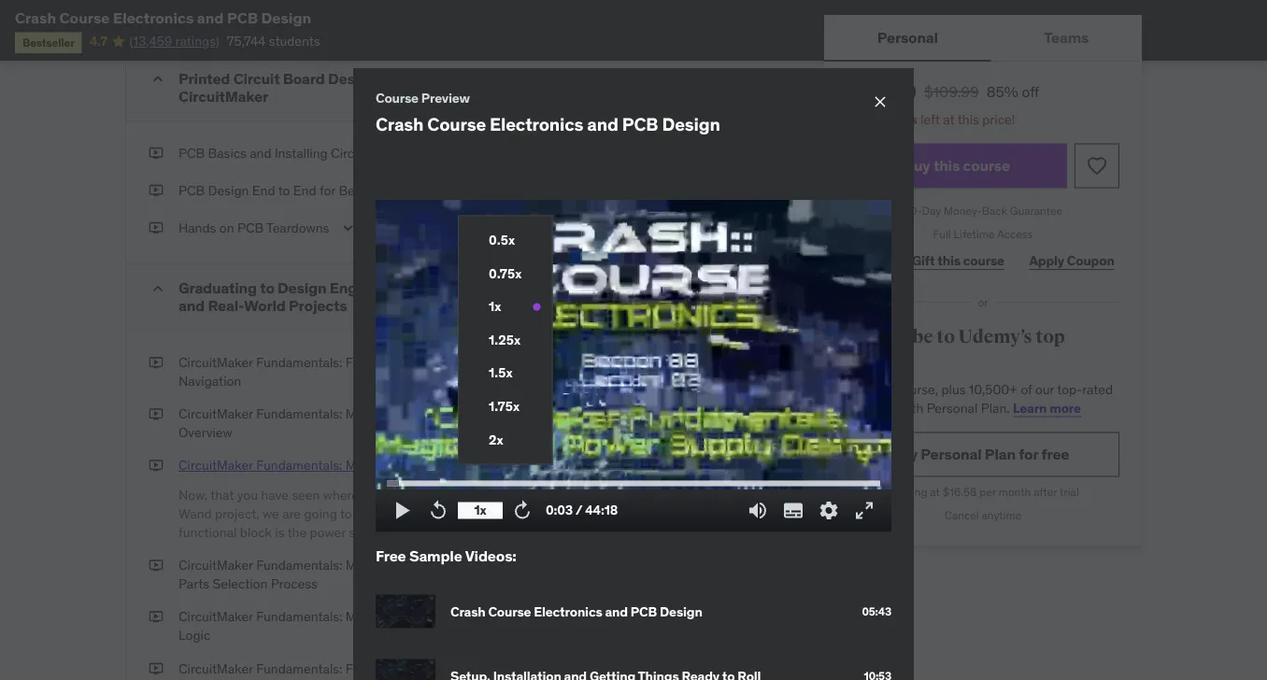 Task type: locate. For each thing, give the bounding box(es) containing it.
connections
[[452, 660, 526, 677]]

personal down plus
[[927, 400, 978, 416]]

circuitmaker fundamentals: forking projects and basic navigation
[[179, 354, 502, 389]]

crash course electronics and pcb design inside dialog
[[451, 603, 703, 620]]

free
[[376, 546, 406, 566]]

crash course electronics and pcb design down &
[[451, 603, 703, 620]]

xsmall image for circuitmaker fundamentals: magic wand schematic/pcb overview
[[149, 405, 164, 424]]

course up back
[[963, 156, 1011, 175]]

0 vertical spatial course
[[963, 156, 1011, 175]]

fundamentals: inside button
[[256, 457, 343, 474]]

magic down supply,
[[346, 557, 381, 574]]

course down lifetime
[[964, 252, 1005, 269]]

1 vertical spatial •
[[687, 280, 691, 297]]

05:43
[[862, 604, 892, 619]]

off
[[1022, 82, 1040, 101]]

are up "is"
[[282, 506, 301, 522]]

fundamentals: for circuitmaker fundamentals: forking projects and basic navigation
[[256, 354, 343, 371]]

the
[[468, 487, 487, 504], [288, 524, 307, 541], [402, 660, 421, 677]]

circuitmaker inside "circuitmaker fundamentals: finishing the led connections and starting pcb layout"
[[179, 660, 253, 677]]

starting down try
[[887, 485, 928, 500]]

0 vertical spatial are
[[382, 487, 401, 504]]

0 vertical spatial counter
[[179, 9, 226, 26]]

magic inside button
[[346, 457, 381, 474]]

1 vertical spatial preview
[[649, 457, 695, 474]]

circuitmaker for circuitmaker fundamentals: magic wand counter and decoder logic
[[179, 609, 253, 626]]

scratch.
[[429, 506, 475, 522]]

fundamentals: up process
[[256, 557, 343, 574]]

circuitmaker inside circuitmaker fundamentals: magic wand 555 timer design & parts selection process
[[179, 557, 253, 574]]

1x inside dropdown button
[[474, 502, 487, 519]]

1 horizontal spatial at
[[944, 111, 955, 128]]

to
[[278, 182, 290, 199], [260, 279, 275, 298], [937, 326, 955, 349], [340, 506, 352, 522]]

0 vertical spatial we
[[362, 487, 379, 504]]

1 vertical spatial at
[[931, 485, 940, 500]]

1 vertical spatial xsmall image
[[149, 457, 164, 475]]

3 xsmall image from the top
[[149, 181, 164, 200]]

pcb basics and installing circuitmaker
[[179, 144, 406, 161]]

xsmall image for pcb basics and installing circuitmaker
[[149, 144, 164, 162]]

44:18 right /
[[585, 502, 618, 519]]

with up students
[[273, 9, 298, 26]]

circuitmaker down 0.5x
[[400, 279, 489, 298]]

1 vertical spatial 44:18
[[585, 502, 618, 519]]

try personal plan for free link
[[847, 432, 1120, 477]]

fundamentals: up seen on the left bottom of the page
[[256, 457, 343, 474]]

1x
[[489, 298, 502, 315], [474, 502, 487, 519]]

0 horizontal spatial 44:18
[[585, 502, 618, 519]]

1 vertical spatial lectures
[[638, 280, 684, 297]]

0 horizontal spatial projects
[[289, 297, 347, 316]]

1 horizontal spatial for
[[1019, 445, 1039, 464]]

0 horizontal spatial counter
[[179, 9, 226, 26]]

crash course electronics and pcb design up '(13,459 ratings)'
[[15, 8, 311, 27]]

this for gift
[[938, 252, 961, 269]]

trial
[[1060, 485, 1080, 500]]

for left beginners
[[320, 182, 336, 199]]

design
[[261, 8, 311, 27], [229, 9, 270, 26], [328, 69, 377, 88], [662, 113, 721, 135], [208, 182, 249, 199], [278, 279, 327, 298], [509, 457, 550, 474], [482, 557, 523, 574], [660, 603, 703, 620]]

circuitmaker fundamentals: magic wand counter and decoder logic
[[179, 609, 545, 644]]

to right real- at the left of the page
[[260, 279, 275, 298]]

with up course preview crash course electronics and pcb design
[[492, 69, 523, 88]]

1x inside button
[[489, 298, 502, 315]]

0 horizontal spatial end
[[252, 182, 275, 199]]

magic inside circuitmaker fundamentals: magic wand schematic/pcb overview
[[346, 406, 381, 423]]

board
[[283, 69, 325, 88]]

circuitmaker up navigation
[[179, 354, 253, 371]]

0 vertical spatial starting
[[887, 485, 928, 500]]

lectures right 3
[[643, 70, 689, 87]]

learn more link
[[1014, 400, 1082, 416]]

wand down the now,
[[179, 506, 212, 522]]

1 vertical spatial are
[[282, 506, 301, 522]]

finishing
[[346, 660, 399, 677]]

at right left
[[944, 111, 955, 128]]

2 vertical spatial crash
[[451, 603, 486, 620]]

1 vertical spatial course
[[964, 252, 1005, 269]]

from
[[398, 506, 426, 522]]

this up courses, on the bottom of page
[[871, 381, 893, 398]]

1 xsmall image from the top
[[149, 354, 164, 372]]

wand for circuitmaker fundamentals: magic wand schematic/pcb overview
[[384, 406, 417, 423]]

2 fundamentals: from the top
[[256, 406, 343, 423]]

0 horizontal spatial at
[[931, 485, 940, 500]]

we down the have
[[263, 506, 279, 522]]

0 vertical spatial electronics
[[113, 8, 194, 27]]

teams
[[1045, 27, 1089, 47]]

wand inside circuitmaker fundamentals: magic wand counter and decoder logic
[[384, 609, 417, 626]]

1 vertical spatial starting
[[179, 679, 226, 681]]

circuitmaker up overview
[[179, 406, 253, 423]]

and inside circuitmaker fundamentals: forking projects and basic navigation
[[445, 354, 467, 371]]

$15.99
[[847, 78, 917, 106]]

is
[[275, 524, 285, 541]]

money-
[[944, 204, 982, 218]]

• left 2hr
[[692, 70, 696, 87]]

magic up first
[[490, 487, 525, 504]]

0 vertical spatial personal
[[878, 27, 939, 47]]

crash up bestseller
[[15, 8, 56, 27]]

fundamentals: up layout
[[256, 660, 343, 677]]

44:18 up mute image
[[725, 457, 756, 474]]

timer
[[446, 557, 479, 574]]

1 horizontal spatial 1x
[[489, 298, 502, 315]]

crash down "timer"
[[451, 603, 486, 620]]

wand left 555
[[384, 557, 417, 574]]

that down the
[[479, 524, 503, 541]]

top
[[1036, 326, 1066, 349]]

learn
[[1014, 400, 1047, 416]]

circuitmaker inside button
[[179, 457, 253, 474]]

(13,459 ratings)
[[129, 33, 220, 49]]

circuitmaker inside circuitmaker fundamentals: magic wand schematic/pcb overview
[[179, 406, 253, 423]]

0 horizontal spatial going
[[304, 506, 337, 522]]

personal button
[[825, 15, 992, 60]]

0 vertical spatial lectures
[[643, 70, 689, 87]]

this right the gift
[[938, 252, 961, 269]]

xsmall image for preview
[[149, 457, 164, 475]]

1x up design
[[474, 502, 487, 519]]

tab list
[[825, 15, 1143, 62]]

3 fundamentals: from the top
[[256, 457, 343, 474]]

course for buy this course
[[963, 156, 1011, 175]]

counter up ratings)
[[179, 9, 226, 26]]

0 horizontal spatial for
[[320, 182, 336, 199]]

wand inside now, that you have seen where we are going with the magic wand project, we are going to build it from scratch. the first functional block is the power supply, so let's design that first.
[[179, 506, 212, 522]]

5s
[[539, 470, 552, 485]]

1 course from the top
[[963, 156, 1011, 175]]

pcb inside course preview crash course electronics and pcb design
[[622, 113, 659, 135]]

at left $16.58
[[931, 485, 940, 500]]

the right "is"
[[288, 524, 307, 541]]

full
[[934, 227, 952, 242]]

magic up where
[[346, 457, 381, 474]]

with inside now, that you have seen where we are going with the magic wand project, we are going to build it from scratch. the first functional block is the power supply, so let's design that first.
[[440, 487, 465, 504]]

0 vertical spatial for
[[320, 182, 336, 199]]

0 vertical spatial 1x
[[489, 298, 502, 315]]

1 vertical spatial personal
[[927, 400, 978, 416]]

subtitles image
[[783, 500, 805, 522]]

this inside button
[[934, 156, 960, 175]]

xsmall image for 30:39
[[149, 354, 164, 372]]

xsmall image for hands on pcb teardowns
[[149, 219, 164, 237]]

are up it at the left bottom of the page
[[382, 487, 401, 504]]

simulation
[[362, 9, 424, 26]]

the up the
[[468, 487, 487, 504]]

fundamentals: for circuitmaker fundamentals: magic wand counter and decoder logic
[[256, 609, 343, 626]]

wand up wand...power
[[384, 406, 417, 423]]

0 vertical spatial preview
[[422, 90, 470, 106]]

students
[[269, 33, 320, 49]]

fundamentals: inside "circuitmaker fundamentals: finishing the led connections and starting pcb layout"
[[256, 660, 343, 677]]

1 horizontal spatial the
[[402, 660, 421, 677]]

0 vertical spatial crash course electronics and pcb design
[[15, 8, 311, 27]]

parts
[[179, 576, 209, 592]]

0 horizontal spatial preview
[[422, 90, 470, 106]]

circuitmaker fundamentals: magic wand schematic/pcb overview
[[179, 406, 516, 441]]

4 fundamentals: from the top
[[256, 557, 343, 574]]

circuitmaker inside circuitmaker fundamentals: magic wand counter and decoder logic
[[179, 609, 253, 626]]

0 horizontal spatial 1x
[[474, 502, 487, 519]]

course preview crash course electronics and pcb design
[[376, 90, 721, 135]]

1 horizontal spatial starting
[[887, 485, 928, 500]]

magic inside circuitmaker fundamentals: magic wand counter and decoder logic
[[346, 609, 381, 626]]

starting inside starting at $16.58 per month after trial cancel anytime
[[887, 485, 928, 500]]

personal up $16.58
[[921, 445, 982, 464]]

we up build
[[362, 487, 379, 504]]

2 vertical spatial personal
[[921, 445, 982, 464]]

0 horizontal spatial we
[[263, 506, 279, 522]]

1 vertical spatial that
[[479, 524, 503, 541]]

plus
[[942, 381, 966, 398]]

5 fundamentals: from the top
[[256, 609, 343, 626]]

2x
[[489, 431, 504, 448]]

fundamentals: for circuitmaker fundamentals: magic wand 555 timer design & parts selection process
[[256, 557, 343, 574]]

this inside "get this course, plus 10,500+ of our top-rated courses, with personal plan."
[[871, 381, 893, 398]]

projects inside graduating to design engineer: circuitmaker fundamentals and real-world projects
[[289, 297, 347, 316]]

1 horizontal spatial that
[[479, 524, 503, 541]]

fundamentals: inside circuitmaker fundamentals: magic wand counter and decoder logic
[[256, 609, 343, 626]]

44:18
[[725, 457, 756, 474], [585, 502, 618, 519]]

circuitmaker for circuitmaker fundamentals: magic wand schematic/pcb overview
[[179, 406, 253, 423]]

fullscreen image
[[854, 500, 876, 522]]

/
[[576, 502, 583, 519]]

are
[[382, 487, 401, 504], [282, 506, 301, 522]]

crash course electronics and pcb design
[[15, 8, 311, 27], [451, 603, 703, 620]]

• for 17hr
[[687, 280, 691, 297]]

end down installing
[[293, 182, 317, 199]]

0 horizontal spatial are
[[282, 506, 301, 522]]

circuitmaker up basics
[[179, 87, 268, 106]]

xsmall image
[[149, 354, 164, 372], [149, 457, 164, 475]]

2 xsmall image from the top
[[149, 144, 164, 162]]

fundamentals: down 'world'
[[256, 354, 343, 371]]

this for get
[[871, 381, 893, 398]]

this left price! on the top right of the page
[[958, 111, 980, 128]]

world
[[244, 297, 286, 316]]

lectures right 25
[[638, 280, 684, 297]]

4 xsmall image from the top
[[149, 219, 164, 237]]

1x button
[[459, 290, 552, 324]]

electronics
[[113, 8, 194, 27], [490, 113, 584, 135], [534, 603, 603, 620]]

lifetime
[[954, 227, 995, 242]]

fundamentals: inside circuitmaker fundamentals: forking projects and basic navigation
[[256, 354, 343, 371]]

1 horizontal spatial are
[[382, 487, 401, 504]]

wand inside circuitmaker fundamentals: magic wand schematic/pcb overview
[[384, 406, 417, 423]]

1.25x
[[489, 332, 521, 348]]

2 vertical spatial the
[[402, 660, 421, 677]]

1 vertical spatial counter
[[420, 609, 467, 626]]

• left 17hr
[[687, 280, 691, 297]]

lectures for 25
[[638, 280, 684, 297]]

magic for supply
[[346, 457, 381, 474]]

build
[[355, 506, 384, 522]]

1 horizontal spatial 44:18
[[725, 457, 756, 474]]

mute image
[[747, 500, 769, 522]]

0.5x button
[[459, 224, 552, 257]]

try
[[897, 445, 918, 464]]

1.75x button
[[459, 390, 552, 423]]

the inside "circuitmaker fundamentals: finishing the led connections and starting pcb layout"
[[402, 660, 421, 677]]

1 fundamentals: from the top
[[256, 354, 343, 371]]

1 vertical spatial crash course electronics and pcb design
[[451, 603, 703, 620]]

sample
[[409, 546, 462, 566]]

graduating
[[179, 279, 257, 298]]

fundamentals: inside circuitmaker fundamentals: magic wand 555 timer design & parts selection process
[[256, 557, 343, 574]]

$109.99
[[925, 82, 980, 101]]

block
[[240, 524, 272, 541]]

to inside graduating to design engineer: circuitmaker fundamentals and real-world projects
[[260, 279, 275, 298]]

8 xsmall image from the top
[[149, 660, 164, 678]]

2 horizontal spatial the
[[468, 487, 487, 504]]

0 vertical spatial crash
[[15, 8, 56, 27]]

fundamentals: down circuitmaker fundamentals: forking projects and basic navigation
[[256, 406, 343, 423]]

circuitmaker for circuitmaker fundamentals: magic wand...power supply design
[[179, 457, 253, 474]]

1x down 0.75x button
[[489, 298, 502, 315]]

logic
[[179, 627, 210, 644]]

circuitmaker down overview
[[179, 457, 253, 474]]

0 vertical spatial the
[[468, 487, 487, 504]]

installing
[[275, 144, 328, 161]]

guarantee
[[1011, 204, 1063, 218]]

ratings)
[[175, 33, 220, 49]]

magic down circuitmaker fundamentals: forking projects and basic navigation
[[346, 406, 381, 423]]

1 horizontal spatial going
[[404, 487, 437, 504]]

with up scratch.
[[440, 487, 465, 504]]

1 vertical spatial going
[[304, 506, 337, 522]]

course inside button
[[963, 156, 1011, 175]]

back
[[982, 204, 1008, 218]]

1 horizontal spatial crash
[[376, 113, 424, 135]]

1 vertical spatial electronics
[[490, 113, 584, 135]]

crash down printed circuit board design and technology with circuitmaker
[[376, 113, 424, 135]]

crash course electronics and pcb design dialog
[[353, 68, 914, 681]]

magic inside circuitmaker fundamentals: magic wand 555 timer design & parts selection process
[[346, 557, 381, 574]]

our
[[1036, 381, 1055, 398]]

that
[[211, 487, 234, 504], [479, 524, 503, 541]]

for left free
[[1019, 445, 1039, 464]]

circuitmaker fundamentals: magic wand...power supply design
[[179, 457, 550, 474]]

top-
[[1058, 381, 1083, 398]]

personal
[[878, 27, 939, 47], [927, 400, 978, 416], [921, 445, 982, 464]]

magic for 555
[[346, 557, 381, 574]]

1 horizontal spatial crash course electronics and pcb design
[[451, 603, 703, 620]]

teardowns
[[266, 219, 329, 236]]

crash inside course preview crash course electronics and pcb design
[[376, 113, 424, 135]]

circuitmaker for circuitmaker fundamentals: finishing the led connections and starting pcb layout
[[179, 660, 253, 677]]

going up the power
[[304, 506, 337, 522]]

fundamentals: down process
[[256, 609, 343, 626]]

1 horizontal spatial projects
[[394, 354, 442, 371]]

0 vertical spatial xsmall image
[[149, 354, 164, 372]]

magic for counter
[[346, 609, 381, 626]]

7 xsmall image from the top
[[149, 608, 164, 627]]

0 horizontal spatial starting
[[179, 679, 226, 681]]

starting
[[887, 485, 928, 500], [179, 679, 226, 681]]

projects inside circuitmaker fundamentals: forking projects and basic navigation
[[394, 354, 442, 371]]

with down course,
[[899, 400, 924, 416]]

starting inside "circuitmaker fundamentals: finishing the led connections and starting pcb layout"
[[179, 679, 226, 681]]

end up "hands on pcb teardowns"
[[252, 182, 275, 199]]

tab list containing personal
[[825, 15, 1143, 62]]

0 vertical spatial that
[[211, 487, 234, 504]]

forward 5s
[[493, 470, 552, 485]]

fundamentals: inside circuitmaker fundamentals: magic wand schematic/pcb overview
[[256, 406, 343, 423]]

subscribe to udemy's top courses
[[847, 326, 1066, 373]]

2 course from the top
[[964, 252, 1005, 269]]

0 vertical spatial 44:18
[[725, 457, 756, 474]]

6 xsmall image from the top
[[149, 557, 164, 575]]

starting down logic
[[179, 679, 226, 681]]

0 vertical spatial •
[[692, 70, 696, 87]]

2 vertical spatial electronics
[[534, 603, 603, 620]]

1 horizontal spatial we
[[362, 487, 379, 504]]

44:18 inside crash course electronics and pcb design dialog
[[585, 502, 618, 519]]

share button
[[847, 242, 893, 280]]

settings image
[[818, 500, 841, 522]]

xsmall image for circuitmaker fundamentals: magic wand counter and decoder logic
[[149, 608, 164, 627]]

circuitmaker up logic
[[179, 609, 253, 626]]

6 fundamentals: from the top
[[256, 660, 343, 677]]

xsmall image
[[149, 9, 164, 27], [149, 144, 164, 162], [149, 181, 164, 200], [149, 219, 164, 237], [149, 405, 164, 424], [149, 557, 164, 575], [149, 608, 164, 627], [149, 660, 164, 678]]

wand up finishing
[[384, 609, 417, 626]]

circuitmaker up parts
[[179, 557, 253, 574]]

0 vertical spatial projects
[[289, 297, 347, 316]]

that up project,
[[211, 487, 234, 504]]

1 vertical spatial 1x
[[474, 502, 487, 519]]

going up "from" on the bottom
[[404, 487, 437, 504]]

projects right forking on the bottom
[[394, 354, 442, 371]]

5 xsmall image from the top
[[149, 405, 164, 424]]

1 vertical spatial crash
[[376, 113, 424, 135]]

and inside circuitmaker fundamentals: magic wand counter and decoder logic
[[471, 609, 492, 626]]

have
[[261, 487, 289, 504]]

0 horizontal spatial the
[[288, 524, 307, 541]]

1 horizontal spatial end
[[293, 182, 317, 199]]

1 horizontal spatial preview
[[649, 457, 695, 474]]

plan.
[[981, 400, 1010, 416]]

to inside subscribe to udemy's top courses
[[937, 326, 955, 349]]

courses,
[[847, 400, 896, 416]]

counter up led
[[420, 609, 467, 626]]

2 end from the left
[[293, 182, 317, 199]]

the left led
[[402, 660, 421, 677]]

personal up $15.99
[[878, 27, 939, 47]]

1 vertical spatial we
[[263, 506, 279, 522]]

electronics inside course preview crash course electronics and pcb design
[[490, 113, 584, 135]]

for
[[320, 182, 336, 199], [1019, 445, 1039, 464]]

1 horizontal spatial counter
[[420, 609, 467, 626]]

to left the udemy's
[[937, 326, 955, 349]]

this right 'buy'
[[934, 156, 960, 175]]

wand for circuitmaker fundamentals: magic wand 555 timer design & parts selection process
[[384, 557, 417, 574]]

2 xsmall image from the top
[[149, 457, 164, 475]]

circuitmaker inside circuitmaker fundamentals: forking projects and basic navigation
[[179, 354, 253, 371]]

lectures
[[643, 70, 689, 87], [638, 280, 684, 297]]

wand
[[384, 406, 417, 423], [179, 506, 212, 522], [384, 557, 417, 574], [384, 609, 417, 626]]

to down where
[[340, 506, 352, 522]]

this for buy
[[934, 156, 960, 175]]

1 vertical spatial projects
[[394, 354, 442, 371]]

teams button
[[992, 15, 1143, 60]]

magic down circuitmaker fundamentals: magic wand 555 timer design & parts selection process
[[346, 609, 381, 626]]

2x button
[[459, 423, 552, 457]]

subscribe
[[847, 326, 934, 349]]

basics
[[208, 144, 247, 161]]

circuitmaker down logic
[[179, 660, 253, 677]]

fundamentals: for circuitmaker fundamentals: magic wand schematic/pcb overview
[[256, 406, 343, 423]]

projects right 'world'
[[289, 297, 347, 316]]

preview inside course preview crash course electronics and pcb design
[[422, 90, 470, 106]]

circuitmaker fundamentals: magic wand 555 timer design & parts selection process
[[179, 557, 534, 592]]

0 vertical spatial at
[[944, 111, 955, 128]]

wand inside circuitmaker fundamentals: magic wand 555 timer design & parts selection process
[[384, 557, 417, 574]]



Task type: describe. For each thing, give the bounding box(es) containing it.
0:03 / 44:18
[[546, 502, 618, 519]]

forward 5 seconds image
[[511, 500, 534, 522]]

pcb inside "circuitmaker fundamentals: finishing the led connections and starting pcb layout"
[[229, 679, 255, 681]]

cancel
[[945, 508, 980, 523]]

fundamentals: for circuitmaker fundamentals: finishing the led connections and starting pcb layout
[[256, 660, 343, 677]]

play image
[[392, 500, 414, 522]]

buy
[[904, 156, 931, 175]]

design inside button
[[509, 457, 550, 474]]

counter inside circuitmaker fundamentals: magic wand counter and decoder logic
[[420, 609, 467, 626]]

85%
[[987, 82, 1019, 101]]

circuitmaker for circuitmaker fundamentals: forking projects and basic navigation
[[179, 354, 253, 371]]

learn more
[[1014, 400, 1082, 416]]

1x for 1x dropdown button
[[474, 502, 487, 519]]

0:03
[[546, 502, 573, 519]]

with inside "get this course, plus 10,500+ of our top-rated courses, with personal plan."
[[899, 400, 924, 416]]

small image
[[149, 70, 167, 88]]

$16.58
[[943, 485, 977, 500]]

course for gift this course
[[964, 252, 1005, 269]]

with inside printed circuit board design and technology with circuitmaker
[[492, 69, 523, 88]]

design
[[437, 524, 476, 541]]

01:07:43
[[706, 219, 756, 236]]

share
[[852, 252, 888, 269]]

to down pcb basics and installing circuitmaker
[[278, 182, 290, 199]]

circuitmaker inside graduating to design engineer: circuitmaker fundamentals and real-world projects
[[400, 279, 489, 298]]

add to wishlist image
[[1086, 155, 1109, 177]]

1.5x
[[489, 365, 513, 382]]

or
[[978, 295, 989, 310]]

free
[[1042, 445, 1070, 464]]

27:18
[[725, 406, 756, 423]]

apply coupon button
[[1025, 242, 1120, 280]]

access
[[998, 227, 1034, 242]]

1x menu
[[459, 216, 552, 464]]

personal inside button
[[878, 27, 939, 47]]

functional
[[179, 524, 237, 541]]

rated
[[1083, 381, 1114, 398]]

1.5x button
[[459, 357, 552, 390]]

fundamentals: for circuitmaker fundamentals: magic wand...power supply design
[[256, 457, 343, 474]]

design inside graduating to design engineer: circuitmaker fundamentals and real-world projects
[[278, 279, 327, 298]]

and inside graduating to design engineer: circuitmaker fundamentals and real-world projects
[[179, 297, 205, 316]]

13
[[866, 111, 880, 128]]

to inside now, that you have seen where we are going with the magic wand project, we are going to build it from scratch. the first functional block is the power supply, so let's design that first.
[[340, 506, 352, 522]]

30-
[[904, 204, 922, 218]]

0 horizontal spatial crash
[[15, 8, 56, 27]]

$15.99 $109.99 85% off
[[847, 78, 1040, 106]]

price!
[[983, 111, 1016, 128]]

buy this course button
[[847, 144, 1068, 188]]

buy this course
[[904, 156, 1011, 175]]

0 horizontal spatial that
[[211, 487, 234, 504]]

1.25x button
[[459, 324, 552, 357]]

and inside course preview crash course electronics and pcb design
[[587, 113, 619, 135]]

power
[[310, 524, 346, 541]]

led
[[424, 660, 449, 677]]

get this course, plus 10,500+ of our top-rated courses, with personal plan.
[[847, 381, 1114, 416]]

and inside "circuitmaker fundamentals: finishing the led connections and starting pcb layout"
[[529, 660, 551, 677]]

schematic/pcb
[[420, 406, 516, 423]]

let's
[[410, 524, 434, 541]]

circuitmaker up beginners
[[331, 144, 406, 161]]

47min
[[721, 70, 756, 87]]

personal inside "get this course, plus 10,500+ of our top-rated courses, with personal plan."
[[927, 400, 978, 416]]

3 lectures • 2hr 47min
[[633, 70, 756, 87]]

1 vertical spatial the
[[288, 524, 307, 541]]

0.5x
[[489, 232, 515, 249]]

advanced
[[300, 9, 358, 26]]

xsmall image for circuitmaker fundamentals: finishing the led connections and starting pcb layout
[[149, 660, 164, 678]]

35:32
[[723, 660, 756, 677]]

navigation
[[179, 373, 241, 389]]

per
[[980, 485, 996, 500]]

try personal plan for free
[[897, 445, 1070, 464]]

udemy's
[[959, 326, 1033, 349]]

it
[[387, 506, 395, 522]]

• for 2hr
[[692, 70, 696, 87]]

&
[[526, 557, 534, 574]]

process
[[271, 576, 318, 592]]

1 vertical spatial for
[[1019, 445, 1039, 464]]

magic inside now, that you have seen where we are going with the magic wand project, we are going to build it from scratch. the first functional block is the power supply, so let's design that first.
[[490, 487, 525, 504]]

2 horizontal spatial crash
[[451, 603, 486, 620]]

you
[[237, 487, 258, 504]]

3
[[633, 70, 640, 87]]

rewind 5 seconds image
[[427, 500, 450, 522]]

1 end from the left
[[252, 182, 275, 199]]

hide lecture description image
[[560, 457, 578, 476]]

first.
[[506, 524, 532, 541]]

now,
[[179, 487, 208, 504]]

forking
[[346, 354, 390, 371]]

circuitmaker for circuitmaker fundamentals: magic wand 555 timer design & parts selection process
[[179, 557, 253, 574]]

25
[[620, 280, 635, 297]]

apply coupon
[[1030, 252, 1115, 269]]

now, that you have seen where we are going with the magic wand project, we are going to build it from scratch. the first functional block is the power supply, so let's design that first.
[[179, 487, 532, 541]]

overview
[[179, 424, 233, 441]]

2hr
[[699, 70, 718, 87]]

lectures for 3
[[643, 70, 689, 87]]

design inside printed circuit board design and technology with circuitmaker
[[328, 69, 377, 88]]

and inside printed circuit board design and technology with circuitmaker
[[380, 69, 406, 88]]

selection
[[213, 576, 268, 592]]

0 vertical spatial going
[[404, 487, 437, 504]]

small image
[[149, 280, 167, 298]]

1x for 1x button
[[489, 298, 502, 315]]

1 xsmall image from the top
[[149, 9, 164, 27]]

beginners
[[339, 182, 399, 199]]

close modal image
[[871, 92, 890, 111]]

first
[[503, 506, 526, 522]]

on
[[220, 219, 234, 236]]

design inside circuitmaker fundamentals: magic wand 555 timer design & parts selection process
[[482, 557, 523, 574]]

gift
[[912, 252, 935, 269]]

supply,
[[349, 524, 390, 541]]

0 horizontal spatial crash course electronics and pcb design
[[15, 8, 311, 27]]

magic for schematic/pcb
[[346, 406, 381, 423]]

printed
[[179, 69, 230, 88]]

circuitmaker inside printed circuit board design and technology with circuitmaker
[[179, 87, 268, 106]]

wand for circuitmaker fundamentals: magic wand counter and decoder logic
[[384, 609, 417, 626]]

free sample videos:
[[376, 546, 517, 566]]

at inside starting at $16.58 per month after trial cancel anytime
[[931, 485, 940, 500]]

1x button
[[458, 495, 503, 527]]

bestseller
[[22, 35, 75, 49]]

gift this course link
[[907, 242, 1010, 280]]

supply
[[466, 457, 506, 474]]

25 lectures • 17hr 32min
[[620, 280, 756, 297]]

engineer:
[[330, 279, 396, 298]]

xsmall image for pcb design end to end for beginners
[[149, 181, 164, 200]]

plan
[[985, 445, 1016, 464]]

design inside course preview crash course electronics and pcb design
[[662, 113, 721, 135]]

seen
[[292, 487, 320, 504]]

(13,459
[[129, 33, 172, 49]]

month
[[999, 485, 1032, 500]]

progress bar slider
[[387, 473, 881, 495]]

4.7
[[90, 33, 108, 49]]



Task type: vqa. For each thing, say whether or not it's contained in the screenshot.
the so
yes



